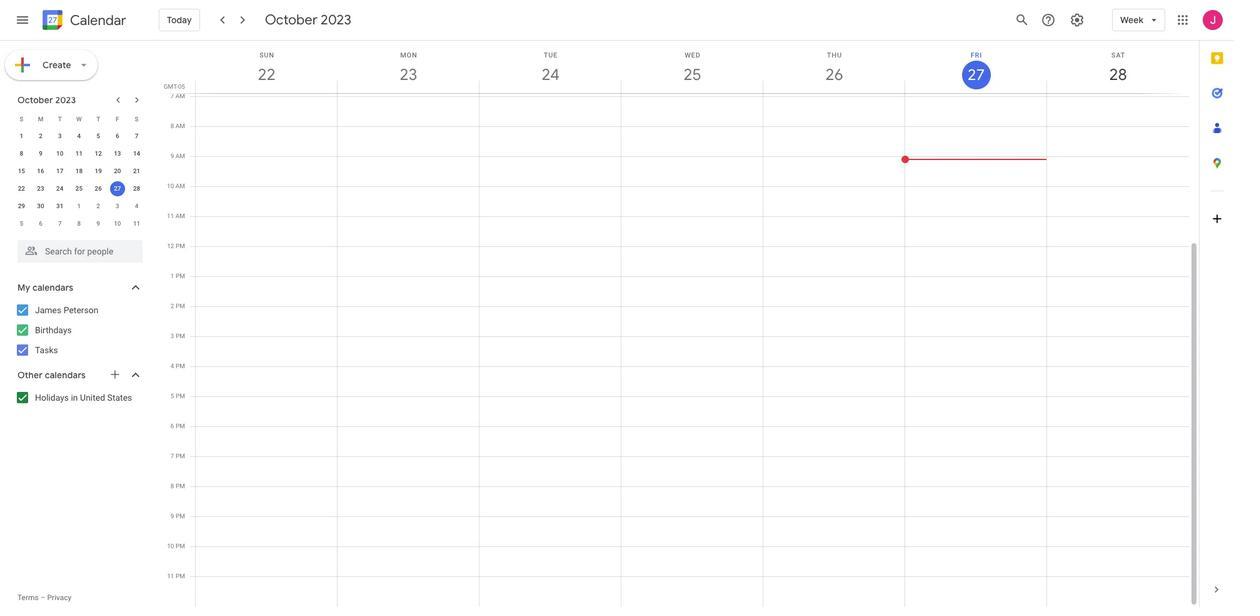 Task type: describe. For each thing, give the bounding box(es) containing it.
tue 24
[[541, 51, 559, 85]]

21
[[133, 168, 140, 174]]

28 inside "column header"
[[1109, 64, 1126, 85]]

am for 7 am
[[176, 93, 185, 99]]

16 element
[[33, 164, 48, 179]]

0 horizontal spatial october 2023
[[18, 94, 76, 106]]

8 for 8 pm
[[171, 483, 174, 490]]

9 up 16
[[39, 150, 42, 157]]

19
[[95, 168, 102, 174]]

10 am
[[167, 183, 185, 189]]

sun
[[259, 51, 274, 59]]

row containing 5
[[12, 215, 146, 233]]

11 element
[[72, 146, 87, 161]]

calendars for other calendars
[[45, 370, 86, 381]]

gmt-
[[164, 83, 178, 90]]

24 column header
[[479, 41, 622, 93]]

24 element
[[52, 181, 67, 196]]

9 for november 9 element
[[96, 220, 100, 227]]

29 element
[[14, 199, 29, 214]]

pm for 11 pm
[[176, 573, 185, 580]]

5 for 5 pm
[[171, 393, 174, 400]]

11 for 11 am
[[167, 213, 174, 219]]

m
[[38, 115, 43, 122]]

10 pm
[[167, 543, 185, 550]]

1 horizontal spatial 5
[[96, 133, 100, 139]]

7 for 7 pm
[[171, 453, 174, 460]]

today button
[[159, 5, 200, 35]]

13 element
[[110, 146, 125, 161]]

november 1 element
[[72, 199, 87, 214]]

23 element
[[33, 181, 48, 196]]

calendar heading
[[68, 12, 126, 29]]

0 vertical spatial 3
[[58, 133, 62, 139]]

pm for 3 pm
[[176, 333, 185, 340]]

27 inside 27 'column header'
[[967, 65, 984, 85]]

1 for november 1 element
[[77, 203, 81, 209]]

14
[[133, 150, 140, 157]]

8 up 15
[[20, 150, 23, 157]]

14 element
[[129, 146, 144, 161]]

fri
[[971, 51, 982, 59]]

28 column header
[[1047, 41, 1189, 93]]

8 for november 8 element
[[77, 220, 81, 227]]

27 cell
[[108, 180, 127, 198]]

f
[[116, 115, 119, 122]]

9 am
[[170, 153, 185, 159]]

17 element
[[52, 164, 67, 179]]

0 vertical spatial october 2023
[[265, 11, 351, 29]]

am for 11 am
[[176, 213, 185, 219]]

row containing 8
[[12, 145, 146, 163]]

26 link
[[820, 61, 849, 89]]

10 for 10 pm
[[167, 543, 174, 550]]

11 am
[[167, 213, 185, 219]]

privacy
[[47, 593, 71, 602]]

1 t from the left
[[58, 115, 62, 122]]

fri 27
[[967, 51, 984, 85]]

peterson
[[64, 305, 98, 315]]

30
[[37, 203, 44, 209]]

9 for 9 pm
[[171, 513, 174, 520]]

november 7 element
[[52, 216, 67, 231]]

november 5 element
[[14, 216, 29, 231]]

30 element
[[33, 199, 48, 214]]

4 pm
[[171, 363, 185, 370]]

31 element
[[52, 199, 67, 214]]

gmt-05
[[164, 83, 185, 90]]

16
[[37, 168, 44, 174]]

15 element
[[14, 164, 29, 179]]

november 11 element
[[129, 216, 144, 231]]

terms – privacy
[[18, 593, 71, 602]]

row containing 15
[[12, 163, 146, 180]]

3 pm
[[171, 333, 185, 340]]

pm for 10 pm
[[176, 543, 185, 550]]

november 10 element
[[110, 216, 125, 231]]

mon
[[400, 51, 417, 59]]

24 link
[[536, 61, 565, 89]]

my
[[18, 282, 30, 293]]

1 vertical spatial 2023
[[55, 94, 76, 106]]

Search for people text field
[[25, 240, 135, 263]]

james
[[35, 305, 61, 315]]

28 element
[[129, 181, 144, 196]]

main drawer image
[[15, 13, 30, 28]]

9 for 9 am
[[170, 153, 174, 159]]

my calendars button
[[3, 278, 155, 298]]

week
[[1121, 14, 1144, 26]]

mon 23
[[399, 51, 417, 85]]

27 inside 27, today element
[[114, 185, 121, 192]]

2 s from the left
[[135, 115, 139, 122]]

7 for november 7 element
[[58, 220, 62, 227]]

wed 25
[[683, 51, 701, 85]]

05
[[178, 83, 185, 90]]

11 for 11 pm
[[167, 573, 174, 580]]

12 element
[[91, 146, 106, 161]]

0 vertical spatial 2023
[[321, 11, 351, 29]]

united
[[80, 393, 105, 403]]

18
[[76, 168, 83, 174]]

23 column header
[[337, 41, 480, 93]]

0 horizontal spatial 4
[[77, 133, 81, 139]]

29
[[18, 203, 25, 209]]

1 horizontal spatial 6
[[116, 133, 119, 139]]

today
[[167, 14, 192, 26]]

add other calendars image
[[109, 368, 121, 381]]

3 for november 3 element
[[116, 203, 119, 209]]

settings menu image
[[1070, 13, 1085, 28]]

2 for november 2 element at the top left of page
[[96, 203, 100, 209]]

0 horizontal spatial 2
[[39, 133, 42, 139]]

james peterson
[[35, 305, 98, 315]]

november 3 element
[[110, 199, 125, 214]]

25 inside 'wed 25'
[[683, 64, 701, 85]]

thu
[[827, 51, 842, 59]]

27 column header
[[905, 41, 1047, 93]]

privacy link
[[47, 593, 71, 602]]

other calendars
[[18, 370, 86, 381]]

create button
[[5, 50, 97, 80]]

states
[[107, 393, 132, 403]]

pm for 9 pm
[[176, 513, 185, 520]]

terms link
[[18, 593, 39, 602]]

0 vertical spatial october
[[265, 11, 318, 29]]

22 inside 22 column header
[[257, 64, 275, 85]]

1 for 1 pm
[[171, 273, 174, 279]]

0 horizontal spatial 1
[[20, 133, 23, 139]]

pm for 1 pm
[[176, 273, 185, 279]]

12 pm
[[167, 243, 185, 249]]

am for 10 am
[[176, 183, 185, 189]]

november 8 element
[[72, 216, 87, 231]]



Task type: vqa. For each thing, say whether or not it's contained in the screenshot.
the Sun 29
no



Task type: locate. For each thing, give the bounding box(es) containing it.
2 vertical spatial 2
[[171, 303, 174, 310]]

1
[[20, 133, 23, 139], [77, 203, 81, 209], [171, 273, 174, 279]]

sun 22
[[257, 51, 275, 85]]

tasks
[[35, 345, 58, 355]]

0 horizontal spatial october
[[18, 94, 53, 106]]

26 element
[[91, 181, 106, 196]]

1 vertical spatial 26
[[95, 185, 102, 192]]

5 for november 5 element
[[20, 220, 23, 227]]

24 down 17 element
[[56, 185, 63, 192]]

calendar element
[[40, 8, 126, 35]]

2 vertical spatial 4
[[171, 363, 174, 370]]

2 down 1 pm
[[171, 303, 174, 310]]

23 down mon
[[399, 64, 417, 85]]

row containing 1
[[12, 128, 146, 145]]

22
[[257, 64, 275, 85], [18, 185, 25, 192]]

8 up 9 pm
[[171, 483, 174, 490]]

week button
[[1112, 5, 1165, 35]]

0 horizontal spatial 25
[[76, 185, 83, 192]]

2 horizontal spatial 6
[[171, 423, 174, 430]]

11
[[76, 150, 83, 157], [167, 213, 174, 219], [133, 220, 140, 227], [167, 573, 174, 580]]

1 vertical spatial 5
[[20, 220, 23, 227]]

8 for 8 am
[[170, 123, 174, 129]]

7 down gmt-
[[170, 93, 174, 99]]

4 pm from the top
[[176, 333, 185, 340]]

1 horizontal spatial october
[[265, 11, 318, 29]]

0 horizontal spatial 28
[[133, 185, 140, 192]]

0 vertical spatial 26
[[825, 64, 843, 85]]

10
[[56, 150, 63, 157], [167, 183, 174, 189], [114, 220, 121, 227], [167, 543, 174, 550]]

27
[[967, 65, 984, 85], [114, 185, 121, 192]]

26 down 19 element
[[95, 185, 102, 192]]

1 vertical spatial 2
[[96, 203, 100, 209]]

am
[[176, 93, 185, 99], [176, 123, 185, 129], [176, 153, 185, 159], [176, 183, 185, 189], [176, 213, 185, 219]]

0 vertical spatial 24
[[541, 64, 559, 85]]

am down the 05 on the top
[[176, 93, 185, 99]]

1 horizontal spatial 1
[[77, 203, 81, 209]]

0 vertical spatial 27
[[967, 65, 984, 85]]

8 down november 1 element
[[77, 220, 81, 227]]

8 pm from the top
[[176, 453, 185, 460]]

0 horizontal spatial 27
[[114, 185, 121, 192]]

w
[[76, 115, 82, 122]]

22 down 15 element
[[18, 185, 25, 192]]

0 vertical spatial 5
[[96, 133, 100, 139]]

october
[[265, 11, 318, 29], [18, 94, 53, 106]]

pm
[[176, 243, 185, 249], [176, 273, 185, 279], [176, 303, 185, 310], [176, 333, 185, 340], [176, 363, 185, 370], [176, 393, 185, 400], [176, 423, 185, 430], [176, 453, 185, 460], [176, 483, 185, 490], [176, 513, 185, 520], [176, 543, 185, 550], [176, 573, 185, 580]]

pm down 7 pm
[[176, 483, 185, 490]]

2 down m
[[39, 133, 42, 139]]

7 pm from the top
[[176, 423, 185, 430]]

row containing 29
[[12, 198, 146, 215]]

pm down 9 pm
[[176, 543, 185, 550]]

sat 28
[[1109, 51, 1126, 85]]

1 vertical spatial 27
[[114, 185, 121, 192]]

0 horizontal spatial 23
[[37, 185, 44, 192]]

10 up 11 am
[[167, 183, 174, 189]]

grid containing 22
[[160, 41, 1199, 607]]

my calendars list
[[3, 300, 155, 360]]

0 vertical spatial 25
[[683, 64, 701, 85]]

0 horizontal spatial t
[[58, 115, 62, 122]]

2 am from the top
[[176, 123, 185, 129]]

6 down f
[[116, 133, 119, 139]]

t
[[58, 115, 62, 122], [96, 115, 100, 122]]

november 6 element
[[33, 216, 48, 231]]

4 down 3 pm
[[171, 363, 174, 370]]

0 vertical spatial 1
[[20, 133, 23, 139]]

4 for november 4 element
[[135, 203, 138, 209]]

7 up 8 pm
[[171, 453, 174, 460]]

3 row from the top
[[12, 145, 146, 163]]

2
[[39, 133, 42, 139], [96, 203, 100, 209], [171, 303, 174, 310]]

3 up 10 element
[[58, 133, 62, 139]]

1 vertical spatial 1
[[77, 203, 81, 209]]

7 down 31 element
[[58, 220, 62, 227]]

10 up 11 pm
[[167, 543, 174, 550]]

26
[[825, 64, 843, 85], [95, 185, 102, 192]]

9 up 10 am
[[170, 153, 174, 159]]

22 down the sun
[[257, 64, 275, 85]]

9
[[39, 150, 42, 157], [170, 153, 174, 159], [96, 220, 100, 227], [171, 513, 174, 520]]

5 up 12 element
[[96, 133, 100, 139]]

am up 9 am
[[176, 123, 185, 129]]

28 link
[[1104, 61, 1133, 89]]

26 down thu
[[825, 64, 843, 85]]

1 horizontal spatial 28
[[1109, 64, 1126, 85]]

thu 26
[[825, 51, 843, 85]]

calendars
[[32, 282, 73, 293], [45, 370, 86, 381]]

6 for november 6 element
[[39, 220, 42, 227]]

6 row from the top
[[12, 198, 146, 215]]

8 inside november 8 element
[[77, 220, 81, 227]]

25 inside 'row'
[[76, 185, 83, 192]]

sat
[[1112, 51, 1126, 59]]

create
[[43, 59, 71, 71]]

1 down 12 pm
[[171, 273, 174, 279]]

1 horizontal spatial 2
[[96, 203, 100, 209]]

1 s from the left
[[20, 115, 23, 122]]

7 up 14
[[135, 133, 138, 139]]

1 vertical spatial october
[[18, 94, 53, 106]]

0 vertical spatial 4
[[77, 133, 81, 139]]

10 up 17
[[56, 150, 63, 157]]

tue
[[544, 51, 558, 59]]

9 pm
[[171, 513, 185, 520]]

1 vertical spatial calendars
[[45, 370, 86, 381]]

pm up 8 pm
[[176, 453, 185, 460]]

0 vertical spatial 2
[[39, 133, 42, 139]]

row containing s
[[12, 110, 146, 128]]

27 down 20 element
[[114, 185, 121, 192]]

6 down 5 pm
[[171, 423, 174, 430]]

november 4 element
[[129, 199, 144, 214]]

calendars up james
[[32, 282, 73, 293]]

5 row from the top
[[12, 180, 146, 198]]

s left m
[[20, 115, 23, 122]]

4 down w
[[77, 133, 81, 139]]

0 horizontal spatial 6
[[39, 220, 42, 227]]

october 2023
[[265, 11, 351, 29], [18, 94, 76, 106]]

5 am from the top
[[176, 213, 185, 219]]

22 column header
[[195, 41, 338, 93]]

22 inside 22 element
[[18, 185, 25, 192]]

1 am from the top
[[176, 93, 185, 99]]

10 for 10 element
[[56, 150, 63, 157]]

0 vertical spatial 28
[[1109, 64, 1126, 85]]

21 element
[[129, 164, 144, 179]]

2 vertical spatial 5
[[171, 393, 174, 400]]

12 pm from the top
[[176, 573, 185, 580]]

1 horizontal spatial 27
[[967, 65, 984, 85]]

calendars for my calendars
[[32, 282, 73, 293]]

27 down fri
[[967, 65, 984, 85]]

1 horizontal spatial 25
[[683, 64, 701, 85]]

s right f
[[135, 115, 139, 122]]

am for 9 am
[[176, 153, 185, 159]]

3 for 3 pm
[[171, 333, 174, 340]]

1 horizontal spatial october 2023
[[265, 11, 351, 29]]

8
[[170, 123, 174, 129], [20, 150, 23, 157], [77, 220, 81, 227], [171, 483, 174, 490]]

october 2023 up m
[[18, 94, 76, 106]]

11 pm from the top
[[176, 543, 185, 550]]

1 vertical spatial 24
[[56, 185, 63, 192]]

s
[[20, 115, 23, 122], [135, 115, 139, 122]]

pm up 2 pm
[[176, 273, 185, 279]]

1 vertical spatial october 2023
[[18, 94, 76, 106]]

0 horizontal spatial 26
[[95, 185, 102, 192]]

6 for 6 pm
[[171, 423, 174, 430]]

11 for 'november 11' element at top left
[[133, 220, 140, 227]]

terms
[[18, 593, 39, 602]]

0 horizontal spatial 5
[[20, 220, 23, 227]]

1 horizontal spatial 26
[[825, 64, 843, 85]]

1 horizontal spatial 12
[[167, 243, 174, 249]]

9 pm from the top
[[176, 483, 185, 490]]

1 vertical spatial 6
[[39, 220, 42, 227]]

19 element
[[91, 164, 106, 179]]

11 up 18
[[76, 150, 83, 157]]

1 vertical spatial 3
[[116, 203, 119, 209]]

1 vertical spatial 22
[[18, 185, 25, 192]]

23 inside row group
[[37, 185, 44, 192]]

2 t from the left
[[96, 115, 100, 122]]

25 column header
[[621, 41, 763, 93]]

24 inside column header
[[541, 64, 559, 85]]

31
[[56, 203, 63, 209]]

pm for 2 pm
[[176, 303, 185, 310]]

23
[[399, 64, 417, 85], [37, 185, 44, 192]]

calendars inside dropdown button
[[45, 370, 86, 381]]

pm down 10 pm
[[176, 573, 185, 580]]

6 pm
[[171, 423, 185, 430]]

grid
[[160, 41, 1199, 607]]

2 horizontal spatial 2
[[171, 303, 174, 310]]

pm up 5 pm
[[176, 363, 185, 370]]

3 down 27, today element in the top of the page
[[116, 203, 119, 209]]

10 pm from the top
[[176, 513, 185, 520]]

24
[[541, 64, 559, 85], [56, 185, 63, 192]]

24 inside 'row'
[[56, 185, 63, 192]]

1 horizontal spatial 3
[[116, 203, 119, 209]]

calendars inside dropdown button
[[32, 282, 73, 293]]

None search field
[[0, 235, 155, 263]]

17
[[56, 168, 63, 174]]

2 horizontal spatial 3
[[171, 333, 174, 340]]

8 pm
[[171, 483, 185, 490]]

25 down wed
[[683, 64, 701, 85]]

october up the sun
[[265, 11, 318, 29]]

23 inside the mon 23
[[399, 64, 417, 85]]

am down 8 am
[[176, 153, 185, 159]]

26 inside "element"
[[95, 185, 102, 192]]

11 pm
[[167, 573, 185, 580]]

28 down '21' element
[[133, 185, 140, 192]]

25
[[683, 64, 701, 85], [76, 185, 83, 192]]

0 horizontal spatial 22
[[18, 185, 25, 192]]

5 down 4 pm
[[171, 393, 174, 400]]

1 vertical spatial 4
[[135, 203, 138, 209]]

12 inside 'row'
[[95, 150, 102, 157]]

11 down 10 pm
[[167, 573, 174, 580]]

1 pm from the top
[[176, 243, 185, 249]]

other
[[18, 370, 43, 381]]

0 vertical spatial calendars
[[32, 282, 73, 293]]

0 horizontal spatial 12
[[95, 150, 102, 157]]

23 down 16 "element"
[[37, 185, 44, 192]]

28 inside row group
[[133, 185, 140, 192]]

row
[[12, 110, 146, 128], [12, 128, 146, 145], [12, 145, 146, 163], [12, 163, 146, 180], [12, 180, 146, 198], [12, 198, 146, 215], [12, 215, 146, 233]]

birthdays
[[35, 325, 72, 335]]

23 link
[[394, 61, 423, 89]]

5 pm from the top
[[176, 363, 185, 370]]

4 for 4 pm
[[171, 363, 174, 370]]

26 inside column header
[[825, 64, 843, 85]]

24 down the tue
[[541, 64, 559, 85]]

4 row from the top
[[12, 163, 146, 180]]

1 vertical spatial 25
[[76, 185, 83, 192]]

10 for november 10 element
[[114, 220, 121, 227]]

12
[[95, 150, 102, 157], [167, 243, 174, 249]]

1 pm
[[171, 273, 185, 279]]

am down 9 am
[[176, 183, 185, 189]]

1 horizontal spatial t
[[96, 115, 100, 122]]

0 vertical spatial 12
[[95, 150, 102, 157]]

12 for 12
[[95, 150, 102, 157]]

8 am
[[170, 123, 185, 129]]

0 vertical spatial 22
[[257, 64, 275, 85]]

october 2023 up the sun
[[265, 11, 351, 29]]

1 row from the top
[[12, 110, 146, 128]]

tab list
[[1200, 41, 1234, 572]]

pm down 4 pm
[[176, 393, 185, 400]]

1 horizontal spatial 2023
[[321, 11, 351, 29]]

0 horizontal spatial 24
[[56, 185, 63, 192]]

in
[[71, 393, 78, 403]]

0 vertical spatial 23
[[399, 64, 417, 85]]

20
[[114, 168, 121, 174]]

3 down 2 pm
[[171, 333, 174, 340]]

12 for 12 pm
[[167, 243, 174, 249]]

t left w
[[58, 115, 62, 122]]

pm for 5 pm
[[176, 393, 185, 400]]

2 horizontal spatial 4
[[171, 363, 174, 370]]

5 pm
[[171, 393, 185, 400]]

7
[[170, 93, 174, 99], [135, 133, 138, 139], [58, 220, 62, 227], [171, 453, 174, 460]]

0 vertical spatial 6
[[116, 133, 119, 139]]

t left f
[[96, 115, 100, 122]]

am for 8 am
[[176, 123, 185, 129]]

6 pm from the top
[[176, 393, 185, 400]]

18 element
[[72, 164, 87, 179]]

calendar
[[70, 12, 126, 29]]

my calendars
[[18, 282, 73, 293]]

am up 12 pm
[[176, 213, 185, 219]]

pm up 7 pm
[[176, 423, 185, 430]]

4 am from the top
[[176, 183, 185, 189]]

9 down november 2 element at the top left of page
[[96, 220, 100, 227]]

2 vertical spatial 3
[[171, 333, 174, 340]]

27 link
[[962, 61, 991, 89]]

–
[[40, 593, 45, 602]]

october 2023 grid
[[12, 110, 146, 233]]

pm for 4 pm
[[176, 363, 185, 370]]

4 down 28 element
[[135, 203, 138, 209]]

28 down "sat"
[[1109, 64, 1126, 85]]

8 up 9 am
[[170, 123, 174, 129]]

7 pm
[[171, 453, 185, 460]]

november 2 element
[[91, 199, 106, 214]]

22 element
[[14, 181, 29, 196]]

holidays
[[35, 393, 69, 403]]

row containing 22
[[12, 180, 146, 198]]

11 down november 4 element
[[133, 220, 140, 227]]

4
[[77, 133, 81, 139], [135, 203, 138, 209], [171, 363, 174, 370]]

pm down 2 pm
[[176, 333, 185, 340]]

pm up 1 pm
[[176, 243, 185, 249]]

1 horizontal spatial 22
[[257, 64, 275, 85]]

other calendars button
[[3, 365, 155, 385]]

1 horizontal spatial 24
[[541, 64, 559, 85]]

2023
[[321, 11, 351, 29], [55, 94, 76, 106]]

22 link
[[252, 61, 281, 89]]

wed
[[685, 51, 701, 59]]

10 for 10 am
[[167, 183, 174, 189]]

1 vertical spatial 12
[[167, 243, 174, 249]]

2 vertical spatial 6
[[171, 423, 174, 430]]

pm down 8 pm
[[176, 513, 185, 520]]

2 vertical spatial 1
[[171, 273, 174, 279]]

pm for 6 pm
[[176, 423, 185, 430]]

27, today element
[[110, 181, 125, 196]]

calendars up "in"
[[45, 370, 86, 381]]

15
[[18, 168, 25, 174]]

7 am
[[170, 93, 185, 99]]

6 down 30 element
[[39, 220, 42, 227]]

holidays in united states
[[35, 393, 132, 403]]

25 down 18 element
[[76, 185, 83, 192]]

5 down 29 element
[[20, 220, 23, 227]]

2 horizontal spatial 5
[[171, 393, 174, 400]]

2 pm from the top
[[176, 273, 185, 279]]

26 column header
[[763, 41, 905, 93]]

1 up 15
[[20, 133, 23, 139]]

0 horizontal spatial 3
[[58, 133, 62, 139]]

7 for 7 am
[[170, 93, 174, 99]]

12 inside grid
[[167, 243, 174, 249]]

row group
[[12, 128, 146, 233]]

10 element
[[52, 146, 67, 161]]

2 pm
[[171, 303, 185, 310]]

25 link
[[678, 61, 707, 89]]

0 horizontal spatial 2023
[[55, 94, 76, 106]]

2 for 2 pm
[[171, 303, 174, 310]]

1 horizontal spatial 4
[[135, 203, 138, 209]]

row group containing 1
[[12, 128, 146, 233]]

3 pm from the top
[[176, 303, 185, 310]]

10 down november 3 element
[[114, 220, 121, 227]]

20 element
[[110, 164, 125, 179]]

12 up 19
[[95, 150, 102, 157]]

11 down 10 am
[[167, 213, 174, 219]]

9 up 10 pm
[[171, 513, 174, 520]]

3 am from the top
[[176, 153, 185, 159]]

1 vertical spatial 28
[[133, 185, 140, 192]]

pm for 8 pm
[[176, 483, 185, 490]]

2 row from the top
[[12, 128, 146, 145]]

pm down 1 pm
[[176, 303, 185, 310]]

pm for 7 pm
[[176, 453, 185, 460]]

november 9 element
[[91, 216, 106, 231]]

25 element
[[72, 181, 87, 196]]

1 horizontal spatial 23
[[399, 64, 417, 85]]

12 down 11 am
[[167, 243, 174, 249]]

1 down 25 element
[[77, 203, 81, 209]]

7 row from the top
[[12, 215, 146, 233]]

2 down 26 "element"
[[96, 203, 100, 209]]

11 for 11 element
[[76, 150, 83, 157]]

2 horizontal spatial 1
[[171, 273, 174, 279]]

1 horizontal spatial s
[[135, 115, 139, 122]]

0 horizontal spatial s
[[20, 115, 23, 122]]

1 vertical spatial 23
[[37, 185, 44, 192]]

pm for 12 pm
[[176, 243, 185, 249]]

october up m
[[18, 94, 53, 106]]

13
[[114, 150, 121, 157]]



